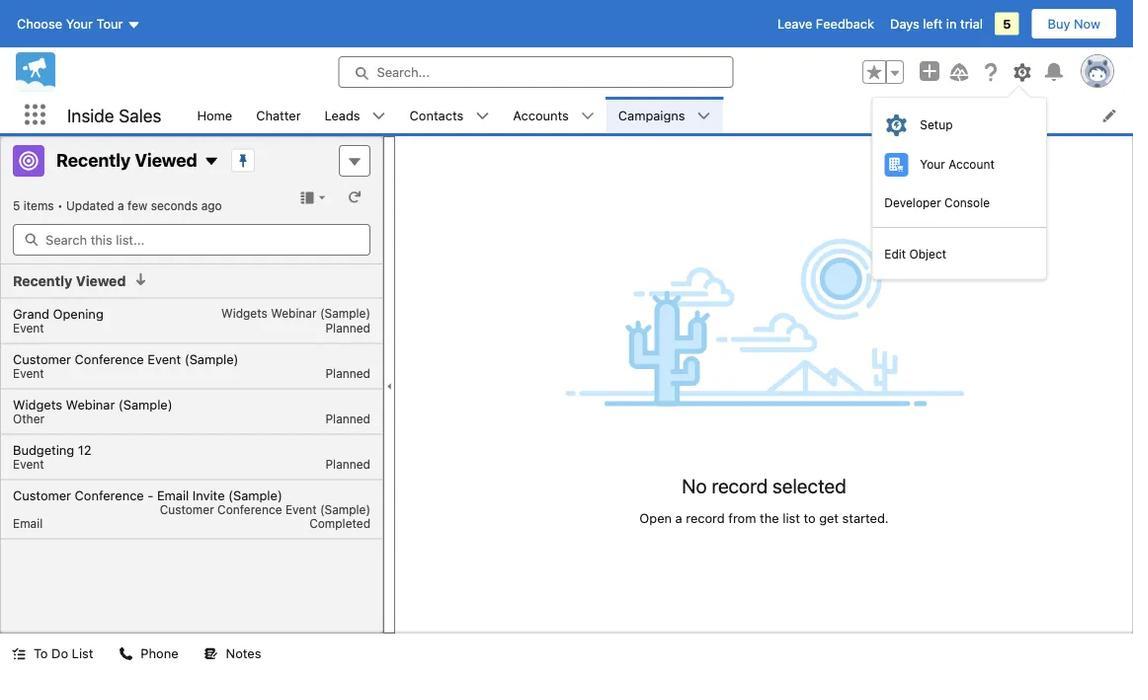 Task type: vqa. For each thing, say whether or not it's contained in the screenshot.
tab list
no



Task type: locate. For each thing, give the bounding box(es) containing it.
account
[[949, 158, 995, 172]]

developer console link
[[873, 185, 1046, 220]]

1 vertical spatial email
[[13, 517, 43, 531]]

list
[[783, 511, 800, 526]]

home link
[[185, 97, 244, 133]]

1 horizontal spatial your
[[920, 158, 946, 172]]

customer
[[13, 352, 71, 367], [13, 489, 71, 504], [160, 504, 214, 517]]

recently viewed down 'inside sales'
[[56, 149, 197, 170]]

-
[[148, 489, 154, 504]]

email down the budgeting
[[13, 517, 43, 531]]

campaigns list item
[[607, 97, 723, 133]]

0 vertical spatial webinar
[[271, 307, 317, 321]]

recently up grand
[[13, 273, 73, 290]]

0 horizontal spatial webinar
[[66, 398, 115, 413]]

campaigns image
[[13, 145, 44, 177]]

1 horizontal spatial a
[[676, 511, 683, 526]]

trial
[[961, 16, 983, 31]]

0 horizontal spatial email
[[13, 517, 43, 531]]

updated
[[66, 199, 114, 212]]

1 horizontal spatial viewed
[[135, 149, 197, 170]]

opening
[[53, 307, 104, 322]]

open
[[640, 511, 672, 526]]

the
[[760, 511, 779, 526]]

•
[[57, 199, 63, 212]]

event inside customer conference - email invite (sample) customer conference event (sample)
[[286, 504, 317, 517]]

customer conference - email invite (sample) customer conference event (sample)
[[13, 489, 371, 517]]

5 left 'items'
[[13, 199, 20, 212]]

group
[[863, 60, 904, 84]]

phone button
[[107, 634, 190, 674]]

1 planned from the top
[[326, 322, 371, 336]]

your left tour at the top of page
[[66, 16, 93, 31]]

5
[[1003, 16, 1012, 31], [13, 199, 20, 212]]

1 horizontal spatial 5
[[1003, 16, 1012, 31]]

campaigns
[[619, 108, 685, 123]]

0 vertical spatial a
[[118, 199, 124, 212]]

text default image right accounts
[[581, 109, 595, 123]]

0 vertical spatial your
[[66, 16, 93, 31]]

customer down grand
[[13, 352, 71, 367]]

text default image
[[372, 109, 386, 123], [581, 109, 595, 123], [134, 273, 148, 287], [204, 648, 218, 662]]

customer down the budgeting
[[13, 489, 71, 504]]

to do list
[[34, 647, 93, 662]]

accounts list item
[[501, 97, 607, 133]]

0 vertical spatial 5
[[1003, 16, 1012, 31]]

0 horizontal spatial widgets webinar (sample)
[[13, 398, 173, 413]]

do
[[51, 647, 68, 662]]

text default image right campaigns at the right top
[[697, 109, 711, 123]]

text default image left notes
[[204, 648, 218, 662]]

viewed up seconds at the left of the page
[[135, 149, 197, 170]]

(sample)
[[320, 307, 371, 321], [185, 352, 239, 367], [118, 398, 173, 413], [228, 489, 283, 504], [320, 504, 371, 517]]

widgets up the budgeting
[[13, 398, 62, 413]]

completed
[[309, 517, 371, 531]]

ago
[[201, 199, 222, 212]]

1 vertical spatial recently
[[13, 273, 73, 290]]

a right "open"
[[676, 511, 683, 526]]

list
[[185, 97, 1134, 133]]

setup link
[[873, 106, 1046, 145]]

phone
[[141, 647, 178, 662]]

text default image left "to"
[[12, 648, 26, 662]]

selected
[[773, 475, 847, 498]]

2 planned from the top
[[326, 367, 371, 381]]

0 horizontal spatial your
[[66, 16, 93, 31]]

budgeting 12
[[13, 443, 91, 458]]

None search field
[[13, 224, 371, 256]]

notes
[[226, 647, 261, 662]]

5 inside recently viewed|campaigns|list view element
[[13, 199, 20, 212]]

in
[[947, 16, 957, 31]]

5 right trial
[[1003, 16, 1012, 31]]

1 vertical spatial widgets webinar (sample)
[[13, 398, 173, 413]]

text default image inside recently viewed|campaigns|list view element
[[203, 154, 219, 169]]

your
[[66, 16, 93, 31], [920, 158, 946, 172]]

conference left -
[[75, 489, 144, 504]]

text default image up ago
[[203, 154, 219, 169]]

1 horizontal spatial widgets
[[221, 307, 268, 321]]

1 vertical spatial widgets
[[13, 398, 62, 413]]

email right -
[[157, 489, 189, 504]]

record
[[712, 475, 768, 498], [686, 511, 725, 526]]

planned
[[326, 322, 371, 336], [326, 367, 371, 381], [326, 413, 371, 426], [326, 458, 371, 472]]

no record selected
[[682, 475, 847, 498]]

customer for customer conference - email invite (sample) customer conference event (sample)
[[13, 489, 71, 504]]

1 vertical spatial recently viewed
[[13, 273, 126, 290]]

1 vertical spatial a
[[676, 511, 683, 526]]

days left in trial
[[890, 16, 983, 31]]

1 horizontal spatial widgets webinar (sample)
[[221, 307, 371, 321]]

started.
[[843, 511, 889, 526]]

0 vertical spatial email
[[157, 489, 189, 504]]

record up from
[[712, 475, 768, 498]]

4 planned from the top
[[326, 458, 371, 472]]

0 vertical spatial record
[[712, 475, 768, 498]]

0 horizontal spatial widgets
[[13, 398, 62, 413]]

text default image
[[476, 109, 489, 123], [697, 109, 711, 123], [203, 154, 219, 169], [12, 648, 26, 662], [119, 648, 133, 662]]

recently down inside
[[56, 149, 131, 170]]

setup
[[920, 118, 953, 132]]

a left few on the left of page
[[118, 199, 124, 212]]

0 horizontal spatial a
[[118, 199, 124, 212]]

record down no
[[686, 511, 725, 526]]

text default image right the "contacts"
[[476, 109, 489, 123]]

your up developer console
[[920, 158, 946, 172]]

other
[[13, 413, 45, 426]]

text default image inside contacts list item
[[476, 109, 489, 123]]

leave
[[778, 16, 813, 31]]

accounts link
[[501, 97, 581, 133]]

list
[[72, 647, 93, 662]]

0 vertical spatial recently viewed
[[56, 149, 197, 170]]

viewed
[[135, 149, 197, 170], [76, 273, 126, 290]]

webinar
[[271, 307, 317, 321], [66, 398, 115, 413]]

3 planned from the top
[[326, 413, 371, 426]]

text default image left phone
[[119, 648, 133, 662]]

recently viewed
[[56, 149, 197, 170], [13, 273, 126, 290]]

recently
[[56, 149, 131, 170], [13, 273, 73, 290]]

conference down opening
[[75, 352, 144, 367]]

viewed up opening
[[76, 273, 126, 290]]

0 horizontal spatial 5
[[13, 199, 20, 212]]

1 vertical spatial viewed
[[76, 273, 126, 290]]

recently viewed up opening
[[13, 273, 126, 290]]

0 vertical spatial viewed
[[135, 149, 197, 170]]

select an item from this list to open it. list box
[[1, 299, 382, 540]]

text default image right leads
[[372, 109, 386, 123]]

leads link
[[313, 97, 372, 133]]

widgets down search recently viewed list view. search box
[[221, 307, 268, 321]]

email
[[157, 489, 189, 504], [13, 517, 43, 531]]

event
[[13, 322, 44, 336], [148, 352, 181, 367], [13, 367, 44, 381], [13, 458, 44, 472], [286, 504, 317, 517]]

choose your tour
[[17, 16, 123, 31]]

0 vertical spatial widgets
[[221, 307, 268, 321]]

widgets webinar (sample)
[[221, 307, 371, 321], [13, 398, 173, 413]]

1 vertical spatial your
[[920, 158, 946, 172]]

conference
[[75, 352, 144, 367], [75, 489, 144, 504], [218, 504, 282, 517]]

contacts list item
[[398, 97, 501, 133]]

1 horizontal spatial email
[[157, 489, 189, 504]]

0 vertical spatial recently
[[56, 149, 131, 170]]

a
[[118, 199, 124, 212], [676, 511, 683, 526]]

1 vertical spatial 5
[[13, 199, 20, 212]]

edit object
[[885, 248, 947, 261]]



Task type: describe. For each thing, give the bounding box(es) containing it.
a inside no record selected main content
[[676, 511, 683, 526]]

tour
[[96, 16, 123, 31]]

recently viewed status
[[13, 199, 66, 212]]

text default image inside notes button
[[204, 648, 218, 662]]

developer console
[[885, 196, 990, 210]]

days
[[890, 16, 920, 31]]

your account
[[920, 158, 995, 172]]

5 for 5 items • updated a few seconds ago
[[13, 199, 20, 212]]

email inside customer conference - email invite (sample) customer conference event (sample)
[[157, 489, 189, 504]]

inside
[[67, 105, 114, 126]]

5 items • updated a few seconds ago
[[13, 199, 222, 212]]

chatter
[[256, 108, 301, 123]]

seconds
[[151, 199, 198, 212]]

text default image down search recently viewed list view. search box
[[134, 273, 148, 287]]

items
[[24, 199, 54, 212]]

choose
[[17, 16, 62, 31]]

get
[[819, 511, 839, 526]]

invite
[[193, 489, 225, 504]]

buy
[[1048, 16, 1071, 31]]

grand
[[13, 307, 49, 322]]

12
[[78, 443, 91, 458]]

choose your tour button
[[16, 8, 142, 40]]

text default image inside leads list item
[[372, 109, 386, 123]]

feedback
[[816, 16, 875, 31]]

5 for 5
[[1003, 16, 1012, 31]]

contacts
[[410, 108, 464, 123]]

customer conference event (sample)
[[13, 352, 239, 367]]

contacts link
[[398, 97, 476, 133]]

1 vertical spatial webinar
[[66, 398, 115, 413]]

now
[[1074, 16, 1101, 31]]

edit
[[885, 248, 906, 261]]

notes button
[[192, 634, 273, 674]]

leads
[[325, 108, 360, 123]]

grand opening
[[13, 307, 104, 322]]

from
[[729, 511, 756, 526]]

a inside recently viewed|campaigns|list view element
[[118, 199, 124, 212]]

accounts
[[513, 108, 569, 123]]

text default image inside campaigns "list item"
[[697, 109, 711, 123]]

1 horizontal spatial webinar
[[271, 307, 317, 321]]

conference for -
[[75, 489, 144, 504]]

campaigns link
[[607, 97, 697, 133]]

to
[[34, 647, 48, 662]]

sales
[[119, 105, 162, 126]]

search... button
[[338, 56, 734, 88]]

buy now
[[1048, 16, 1101, 31]]

text default image inside to do list button
[[12, 648, 26, 662]]

planned for widgets webinar (sample)
[[326, 413, 371, 426]]

chatter link
[[244, 97, 313, 133]]

text default image inside phone button
[[119, 648, 133, 662]]

open a record from the list to get started.
[[640, 511, 889, 526]]

developer
[[885, 196, 942, 210]]

planned for customer conference event (sample)
[[326, 367, 371, 381]]

customer for customer conference event (sample)
[[13, 352, 71, 367]]

to do list button
[[0, 634, 105, 674]]

no
[[682, 475, 707, 498]]

conference for event
[[75, 352, 144, 367]]

list containing home
[[185, 97, 1134, 133]]

budgeting
[[13, 443, 74, 458]]

console
[[945, 196, 990, 210]]

none search field inside recently viewed|campaigns|list view element
[[13, 224, 371, 256]]

leave feedback
[[778, 16, 875, 31]]

0 vertical spatial widgets webinar (sample)
[[221, 307, 371, 321]]

recently viewed|campaigns|list view element
[[0, 136, 383, 634]]

left
[[923, 16, 943, 31]]

leave feedback link
[[778, 16, 875, 31]]

no record selected main content
[[395, 136, 1134, 634]]

inside sales
[[67, 105, 162, 126]]

conference left completed
[[218, 504, 282, 517]]

home
[[197, 108, 232, 123]]

edit object link
[[873, 236, 1046, 271]]

to
[[804, 511, 816, 526]]

text default image inside accounts list item
[[581, 109, 595, 123]]

0 horizontal spatial viewed
[[76, 273, 126, 290]]

your account link
[[873, 145, 1046, 185]]

planned for budgeting 12
[[326, 458, 371, 472]]

your inside dropdown button
[[66, 16, 93, 31]]

buy now button
[[1031, 8, 1118, 40]]

object
[[910, 248, 947, 261]]

search...
[[377, 65, 430, 80]]

customer right -
[[160, 504, 214, 517]]

few
[[128, 199, 148, 212]]

Search Recently Viewed list view. search field
[[13, 224, 371, 256]]

1 vertical spatial record
[[686, 511, 725, 526]]

leads list item
[[313, 97, 398, 133]]



